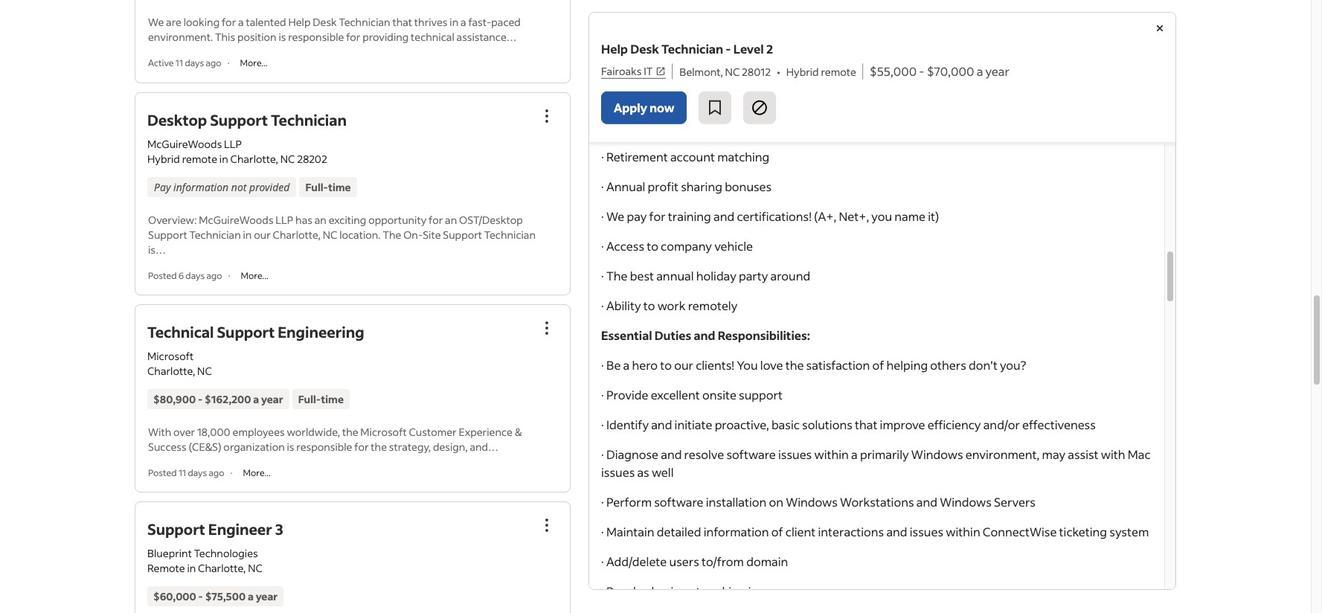 Task type: vqa. For each thing, say whether or not it's contained in the screenshot.
dataannotation (opens in a new tab) image
no



Task type: describe. For each thing, give the bounding box(es) containing it.
3
[[275, 520, 284, 539]]

a up position
[[238, 15, 244, 29]]

· for · add/delete users to/from domain
[[602, 554, 604, 570]]

1 horizontal spatial we
[[607, 208, 625, 224]]

hybrid inside fairoaks it belmont, nc 28012 • hybrid remote
[[722, 89, 759, 104]]

improve
[[880, 417, 926, 433]]

as
[[638, 465, 650, 480]]

belmont, nc 28012 • hybrid remote
[[680, 65, 857, 79]]

technical
[[147, 322, 214, 342]]

full- for engineering
[[298, 392, 321, 406]]

work
[[658, 298, 686, 313]]

support engineer 3 button
[[147, 520, 284, 539]]

it)
[[929, 208, 940, 224]]

full- for technician
[[306, 180, 329, 194]]

pay
[[627, 208, 647, 224]]

is inside 'with over 18,000 employees worldwide, the microsoft customer experience & success (ce&s) organization is responsible for the strategy, design, and…'
[[287, 440, 294, 454]]

others
[[931, 357, 967, 373]]

· resolve basic networking issues
[[602, 584, 782, 599]]

a right $70,000
[[977, 63, 984, 79]]

1 vertical spatial our
[[675, 357, 694, 373]]

location.
[[340, 228, 381, 242]]

- for $60,000 - $75,500 a year
[[198, 590, 203, 604]]

$80,900 - $162,200 a year
[[153, 392, 283, 406]]

desktop support technician button
[[147, 110, 347, 129]]

nc down level
[[726, 65, 740, 79]]

(ce&s)
[[189, 440, 222, 454]]

clients!
[[696, 357, 735, 373]]

microsoft inside 'with over 18,000 employees worldwide, the microsoft customer experience & success (ce&s) organization is responsible for the strategy, design, and…'
[[361, 425, 407, 439]]

has
[[296, 213, 313, 227]]

2 horizontal spatial remote
[[822, 65, 857, 79]]

2 vertical spatial to
[[661, 357, 672, 373]]

profit
[[648, 179, 679, 194]]

over
[[173, 425, 195, 439]]

0 vertical spatial more...
[[240, 58, 268, 69]]

apply now
[[614, 100, 675, 115]]

0 vertical spatial days
[[185, 58, 204, 69]]

&
[[515, 425, 522, 439]]

in inside support engineer 3 blueprint technologies remote in charlotte, nc
[[187, 561, 196, 575]]

nc inside the technical support engineering microsoft charlotte, nc
[[197, 364, 212, 378]]

and down remotely
[[694, 328, 716, 343]]

2 horizontal spatial the
[[786, 357, 804, 373]]

a right $162,200
[[253, 392, 259, 406]]

maintain
[[607, 524, 655, 540]]

for up this
[[222, 15, 236, 29]]

nc inside fairoaks it belmont, nc 28012 • hybrid remote
[[654, 89, 670, 104]]

to for access
[[647, 238, 659, 254]]

· access to company vehicle
[[602, 238, 753, 254]]

account
[[671, 149, 715, 165]]

initiate
[[675, 417, 713, 433]]

llp inside overview: mcguirewoods llp has an exciting opportunity for an ost/desktop support technician in our charlotte, nc location. the on-site support technician is…
[[276, 213, 294, 227]]

for inside 'with over 18,000 employees worldwide, the microsoft customer experience & success (ce&s) organization is responsible for the strategy, design, and…'
[[355, 440, 369, 454]]

support down overview:
[[148, 228, 187, 242]]

11 for are
[[176, 58, 183, 69]]

· add/delete users to/from domain
[[602, 554, 789, 570]]

blueprint
[[147, 546, 192, 561]]

issues down 'workstations'
[[910, 524, 944, 540]]

retirement
[[607, 149, 668, 165]]

28012 inside fairoaks it belmont, nc 28012 • hybrid remote
[[673, 89, 706, 104]]

apply
[[614, 100, 648, 115]]

$60,000 - $75,500 a year
[[153, 590, 278, 604]]

year for $55,000 - $70,000 a year
[[986, 63, 1010, 79]]

year for $60,000 - $75,500 a year
[[256, 590, 278, 604]]

for right 'pay'
[[650, 208, 666, 224]]

· annual profit sharing bonuses
[[602, 179, 772, 194]]

full-time for engineering
[[298, 392, 344, 406]]

with
[[148, 425, 171, 439]]

technical
[[411, 30, 455, 44]]

- for $80,900 - $162,200 a year
[[198, 392, 203, 406]]

· for · ability to work remotely
[[602, 298, 604, 313]]

· down this
[[228, 58, 230, 69]]

best
[[630, 268, 654, 284]]

microsoft inside the technical support engineering microsoft charlotte, nc
[[147, 349, 194, 363]]

talented
[[246, 15, 286, 29]]

remote inside "desktop support technician mcguirewoods llp hybrid remote in charlotte, nc 28202"
[[182, 152, 217, 166]]

responsible inside we are looking for a talented help desk technician that thrives in a fast-paced environment. this position is responsible for providing technical assistance…
[[288, 30, 344, 44]]

with over 18,000 employees worldwide, the microsoft customer experience & success (ce&s) organization is responsible for the strategy, design, and…
[[148, 425, 522, 454]]

responsible inside 'with over 18,000 employees worldwide, the microsoft customer experience & success (ce&s) organization is responsible for the strategy, design, and…'
[[297, 440, 353, 454]]

technician inside "desktop support technician mcguirewoods llp hybrid remote in charlotte, nc 28202"
[[271, 110, 347, 129]]

0 vertical spatial ago
[[206, 58, 222, 69]]

technician down ost/desktop
[[485, 228, 536, 242]]

· we pay for training and certifications! (a+, net+, you name it)
[[602, 208, 940, 224]]

the inside overview: mcguirewoods llp has an exciting opportunity for an ost/desktop support technician in our charlotte, nc location. the on-site support technician is…
[[383, 228, 402, 242]]

more... for technician
[[241, 270, 269, 281]]

organization
[[224, 440, 285, 454]]

· for · provide excellent onsite support
[[602, 387, 604, 403]]

and inside · diagnose and resolve software issues within a primarily windows environment, may assist with mac issues as well
[[661, 447, 682, 462]]

2 vertical spatial the
[[371, 440, 387, 454]]

support right site
[[443, 228, 482, 242]]

0 horizontal spatial the
[[342, 425, 359, 439]]

windows left servers
[[940, 494, 992, 510]]

on
[[769, 494, 784, 510]]

remote inside fairoaks it belmont, nc 28012 • hybrid remote
[[762, 89, 802, 104]]

are
[[166, 15, 182, 29]]

love
[[761, 357, 784, 373]]

1 vertical spatial software
[[655, 494, 704, 510]]

environment,
[[966, 447, 1040, 462]]

posted for technical support engineering
[[148, 467, 177, 479]]

in inside we are looking for a talented help desk technician that thrives in a fast-paced environment. this position is responsible for providing technical assistance…
[[450, 15, 459, 29]]

in inside overview: mcguirewoods llp has an exciting opportunity for an ost/desktop support technician in our charlotte, nc location. the on-site support technician is…
[[243, 228, 252, 242]]

charlotte, inside support engineer 3 blueprint technologies remote in charlotte, nc
[[198, 561, 246, 575]]

diagnose
[[607, 447, 659, 462]]

and/or
[[984, 417, 1021, 433]]

0 horizontal spatial information
[[174, 180, 229, 194]]

access
[[607, 238, 645, 254]]

provided
[[249, 180, 290, 194]]

now
[[650, 100, 675, 115]]

that inside we are looking for a talented help desk technician that thrives in a fast-paced environment. this position is responsible for providing technical assistance…
[[393, 15, 413, 29]]

is…
[[148, 242, 166, 257]]

primarily
[[861, 447, 909, 462]]

and up the vehicle
[[714, 208, 735, 224]]

• inside fairoaks it belmont, nc 28012 • hybrid remote
[[712, 89, 716, 104]]

holiday
[[697, 268, 737, 284]]

$55,000 - $70,000 a year
[[870, 63, 1010, 79]]

design,
[[433, 440, 468, 454]]

fairoaks for fairoaks it
[[602, 64, 642, 78]]

· for · diagnose and resolve software issues within a primarily windows environment, may assist with mac issues as well
[[602, 447, 604, 462]]

issues down domain
[[749, 584, 782, 599]]

$55,000
[[870, 63, 917, 79]]

add/delete
[[607, 554, 667, 570]]

we are looking for a talented help desk technician that thrives in a fast-paced environment. this position is responsible for providing technical assistance…
[[148, 15, 521, 44]]

system
[[1110, 524, 1150, 540]]

support engineer 3 blueprint technologies remote in charlotte, nc
[[147, 520, 284, 575]]

effectiveness
[[1023, 417, 1097, 433]]

detailed
[[657, 524, 702, 540]]

days for technical
[[188, 467, 207, 479]]

identify
[[607, 417, 649, 433]]

time for technical support engineering
[[321, 392, 344, 406]]

1 horizontal spatial desk
[[631, 41, 659, 57]]

vehicle
[[715, 238, 753, 254]]

0 vertical spatial •
[[777, 65, 781, 79]]

a left fast-
[[461, 15, 466, 29]]

essential duties and responsibilities:
[[602, 328, 811, 343]]

annual
[[657, 268, 694, 284]]

excellent
[[651, 387, 700, 403]]

you?
[[1001, 357, 1027, 373]]

0 vertical spatial hybrid
[[787, 65, 819, 79]]

· for · perform software installation on windows workstations and windows servers
[[602, 494, 604, 510]]

desktop support technician mcguirewoods llp hybrid remote in charlotte, nc 28202
[[147, 110, 347, 166]]

save this job image
[[707, 99, 725, 117]]

resolve
[[607, 584, 649, 599]]

fairoaks it belmont, nc 28012 • hybrid remote
[[602, 66, 802, 104]]

· for · we pay for training and certifications! (a+, net+, you name it)
[[602, 208, 604, 224]]

within inside · diagnose and resolve software issues within a primarily windows environment, may assist with mac issues as well
[[815, 447, 849, 462]]

company
[[661, 238, 712, 254]]

1 horizontal spatial information
[[704, 524, 770, 540]]

1 vertical spatial the
[[607, 268, 628, 284]]

days for desktop
[[186, 270, 205, 281]]

is inside we are looking for a talented help desk technician that thrives in a fast-paced environment. this position is responsible for providing technical assistance…
[[279, 30, 286, 44]]

· for · the best annual holiday party around
[[602, 268, 604, 284]]

name
[[895, 208, 926, 224]]

helping
[[887, 357, 929, 373]]

support inside "desktop support technician mcguirewoods llp hybrid remote in charlotte, nc 28202"
[[210, 110, 268, 129]]

issues down solutions
[[779, 447, 812, 462]]

· for · retirement account matching
[[602, 149, 604, 165]]

not interested image
[[752, 99, 769, 117]]

users
[[670, 554, 700, 570]]

job actions for support engineer 3 is collapsed image
[[538, 517, 556, 534]]



Task type: locate. For each thing, give the bounding box(es) containing it.
more... down position
[[240, 58, 268, 69]]

mcguirewoods inside overview: mcguirewoods llp has an exciting opportunity for an ost/desktop support technician in our charlotte, nc location. the on-site support technician is…
[[199, 213, 274, 227]]

opportunity
[[369, 213, 427, 227]]

0 vertical spatial is
[[279, 30, 286, 44]]

pay
[[154, 180, 171, 194]]

0 vertical spatial of
[[873, 357, 885, 373]]

days down (ce&s)
[[188, 467, 207, 479]]

· right 6
[[228, 270, 230, 281]]

· the best annual holiday party around
[[602, 268, 811, 284]]

time
[[328, 180, 351, 194], [321, 392, 344, 406]]

nc up $80,900 - $162,200 a year
[[197, 364, 212, 378]]

job actions for desktop support technician is collapsed image
[[538, 107, 556, 125]]

1 vertical spatial desk
[[631, 41, 659, 57]]

workstations
[[841, 494, 915, 510]]

1 horizontal spatial help
[[602, 41, 628, 57]]

support right technical
[[217, 322, 275, 342]]

0 vertical spatial to
[[647, 238, 659, 254]]

fairoaks inside fairoaks it belmont, nc 28012 • hybrid remote
[[602, 66, 648, 82]]

ago right 6
[[207, 270, 222, 281]]

0 vertical spatial help
[[288, 15, 311, 29]]

0 vertical spatial responsible
[[288, 30, 344, 44]]

0 horizontal spatial 28012
[[673, 89, 706, 104]]

strategy,
[[389, 440, 431, 454]]

nc inside overview: mcguirewoods llp has an exciting opportunity for an ost/desktop support technician in our charlotte, nc location. the on-site support technician is…
[[323, 228, 338, 242]]

- right $55,000
[[920, 63, 925, 79]]

hero
[[632, 357, 658, 373]]

windows
[[912, 447, 964, 462], [786, 494, 838, 510], [940, 494, 992, 510]]

0 vertical spatial more... button
[[236, 57, 272, 70]]

0 horizontal spatial hybrid
[[147, 152, 180, 166]]

remote up the pay information not provided
[[182, 152, 217, 166]]

support up blueprint
[[147, 520, 205, 539]]

1 vertical spatial more...
[[241, 270, 269, 281]]

ago down this
[[206, 58, 222, 69]]

support inside the technical support engineering microsoft charlotte, nc
[[217, 322, 275, 342]]

time for desktop support technician
[[328, 180, 351, 194]]

customer
[[409, 425, 457, 439]]

1 horizontal spatial an
[[445, 213, 457, 227]]

fairoaks it link up apply
[[602, 64, 667, 79]]

belmont, down "help desk technician - level 2"
[[680, 65, 723, 79]]

•
[[777, 65, 781, 79], [712, 89, 716, 104]]

essential
[[602, 328, 653, 343]]

· maintain detailed information of client interactions and issues within connectwise ticketing system
[[602, 524, 1150, 540]]

0 vertical spatial desk
[[313, 15, 337, 29]]

- for $55,000 - $70,000 a year
[[920, 63, 925, 79]]

· left ability
[[602, 298, 604, 313]]

connectwise
[[983, 524, 1057, 540]]

resolve
[[685, 447, 725, 462]]

·
[[228, 58, 230, 69], [602, 149, 604, 165], [602, 179, 604, 194], [602, 208, 604, 224], [602, 238, 604, 254], [602, 268, 604, 284], [228, 270, 230, 281], [602, 298, 604, 313], [602, 357, 604, 373], [602, 387, 604, 403], [602, 417, 604, 433], [602, 447, 604, 462], [231, 467, 233, 479], [602, 494, 604, 510], [602, 524, 604, 540], [602, 554, 604, 570], [602, 584, 604, 599]]

0 vertical spatial the
[[383, 228, 402, 242]]

1 fairoaks from the top
[[602, 64, 642, 78]]

1 vertical spatial year
[[261, 392, 283, 406]]

technical support engineering microsoft charlotte, nc
[[147, 322, 364, 378]]

of left client
[[772, 524, 784, 540]]

more... down organization
[[243, 467, 271, 479]]

in right remote
[[187, 561, 196, 575]]

we
[[148, 15, 164, 29], [607, 208, 625, 224]]

1 vertical spatial within
[[946, 524, 981, 540]]

· left be
[[602, 357, 604, 373]]

our
[[254, 228, 271, 242], [675, 357, 694, 373]]

annual
[[607, 179, 646, 194]]

1 vertical spatial •
[[712, 89, 716, 104]]

full-time up worldwide, at bottom left
[[298, 392, 344, 406]]

1 horizontal spatial llp
[[276, 213, 294, 227]]

· identify and initiate proactive, basic solutions that improve efficiency and/or effectiveness
[[602, 417, 1097, 433]]

well
[[652, 465, 674, 480]]

technician up providing
[[339, 15, 391, 29]]

0 vertical spatial year
[[986, 63, 1010, 79]]

remotely
[[688, 298, 738, 313]]

provide
[[607, 387, 649, 403]]

charlotte, inside "desktop support technician mcguirewoods llp hybrid remote in charlotte, nc 28202"
[[230, 152, 278, 166]]

we left are
[[148, 15, 164, 29]]

2 vertical spatial more...
[[243, 467, 271, 479]]

ticketing
[[1060, 524, 1108, 540]]

2 vertical spatial hybrid
[[147, 152, 180, 166]]

· inside · diagnose and resolve software issues within a primarily windows environment, may assist with mac issues as well
[[602, 447, 604, 462]]

1 vertical spatial llp
[[276, 213, 294, 227]]

1 an from the left
[[315, 213, 327, 227]]

mcguirewoods down not
[[199, 213, 274, 227]]

technician down overview:
[[190, 228, 241, 242]]

full-time down 28202
[[306, 180, 351, 194]]

with
[[1102, 447, 1126, 462]]

posted 6 days ago ·
[[148, 270, 230, 281]]

matching
[[718, 149, 770, 165]]

0 vertical spatial remote
[[822, 65, 857, 79]]

nc down exciting
[[323, 228, 338, 242]]

paced
[[492, 15, 521, 29]]

2 vertical spatial ago
[[209, 467, 225, 479]]

technologies
[[194, 546, 258, 561]]

net+,
[[839, 208, 870, 224]]

technical support engineering button
[[147, 322, 364, 342]]

· retirement account matching
[[602, 149, 770, 165]]

it for fairoaks it
[[644, 64, 653, 78]]

year up the employees
[[261, 392, 283, 406]]

0 vertical spatial information
[[174, 180, 229, 194]]

an left ost/desktop
[[445, 213, 457, 227]]

help up fairoaks it
[[602, 41, 628, 57]]

· left 'pay'
[[602, 208, 604, 224]]

0 vertical spatial belmont,
[[680, 65, 723, 79]]

0 horizontal spatial of
[[772, 524, 784, 540]]

1 horizontal spatial belmont,
[[680, 65, 723, 79]]

1 vertical spatial more... button
[[236, 269, 273, 282]]

desk up fairoaks it
[[631, 41, 659, 57]]

more... for engineering
[[243, 467, 271, 479]]

1 vertical spatial we
[[607, 208, 625, 224]]

client
[[786, 524, 816, 540]]

2 vertical spatial year
[[256, 590, 278, 604]]

to right hero
[[661, 357, 672, 373]]

time up exciting
[[328, 180, 351, 194]]

0 vertical spatial time
[[328, 180, 351, 194]]

nc inside support engineer 3 blueprint technologies remote in charlotte, nc
[[248, 561, 263, 575]]

· for · resolve basic networking issues
[[602, 584, 604, 599]]

· for · identify and initiate proactive, basic solutions that improve efficiency and/or effectiveness
[[602, 417, 604, 433]]

more... button
[[236, 57, 272, 70], [236, 269, 273, 282], [239, 467, 275, 479]]

it for fairoaks it belmont, nc 28012 • hybrid remote
[[650, 66, 660, 82]]

help inside we are looking for a talented help desk technician that thrives in a fast-paced environment. this position is responsible for providing technical assistance…
[[288, 15, 311, 29]]

· left perform
[[602, 494, 604, 510]]

nc inside "desktop support technician mcguirewoods llp hybrid remote in charlotte, nc 28202"
[[280, 152, 295, 166]]

year right $70,000
[[986, 63, 1010, 79]]

2 vertical spatial more... button
[[239, 467, 275, 479]]

fairoaks
[[602, 64, 642, 78], [602, 66, 648, 82]]

1 vertical spatial 28012
[[673, 89, 706, 104]]

· left maintain
[[602, 524, 604, 540]]

more... button for engineering
[[239, 467, 275, 479]]

a right $75,500
[[248, 590, 254, 604]]

days right 6
[[186, 270, 205, 281]]

0 vertical spatial mcguirewoods
[[147, 137, 222, 151]]

1 horizontal spatial within
[[946, 524, 981, 540]]

full-
[[306, 180, 329, 194], [298, 392, 321, 406]]

year right $75,500
[[256, 590, 278, 604]]

experience
[[459, 425, 513, 439]]

ago for technical
[[209, 467, 225, 479]]

0 horizontal spatial our
[[254, 228, 271, 242]]

full- down 28202
[[306, 180, 329, 194]]

1 horizontal spatial •
[[777, 65, 781, 79]]

0 vertical spatial software
[[727, 447, 776, 462]]

our inside overview: mcguirewoods llp has an exciting opportunity for an ost/desktop support technician in our charlotte, nc location. the on-site support technician is…
[[254, 228, 271, 242]]

interactions
[[819, 524, 885, 540]]

within down solutions
[[815, 447, 849, 462]]

providing
[[363, 30, 409, 44]]

belmont, down fairoaks it
[[602, 89, 651, 104]]

basic
[[772, 417, 800, 433], [652, 584, 680, 599]]

the right love
[[786, 357, 804, 373]]

a right be
[[624, 357, 630, 373]]

don't
[[969, 357, 998, 373]]

information left not
[[174, 180, 229, 194]]

microsoft down technical
[[147, 349, 194, 363]]

posted left 6
[[148, 270, 177, 281]]

windows inside · diagnose and resolve software issues within a primarily windows environment, may assist with mac issues as well
[[912, 447, 964, 462]]

a left primarily
[[852, 447, 858, 462]]

1 horizontal spatial the
[[607, 268, 628, 284]]

job actions for technical support engineering is collapsed image
[[538, 319, 556, 337]]

2 an from the left
[[445, 213, 457, 227]]

1 vertical spatial remote
[[762, 89, 802, 104]]

basic down 'support'
[[772, 417, 800, 433]]

0 horizontal spatial belmont,
[[602, 89, 651, 104]]

overview: mcguirewoods llp has an exciting opportunity for an ost/desktop support technician in our charlotte, nc location. the on-site support technician is…
[[148, 213, 536, 257]]

· left "resolve"
[[602, 584, 604, 599]]

belmont, inside fairoaks it belmont, nc 28012 • hybrid remote
[[602, 89, 651, 104]]

1 vertical spatial days
[[186, 270, 205, 281]]

· provide excellent onsite support
[[602, 387, 783, 403]]

exciting
[[329, 213, 367, 227]]

2 vertical spatial days
[[188, 467, 207, 479]]

posted for desktop support technician
[[148, 270, 177, 281]]

responsible right position
[[288, 30, 344, 44]]

0 vertical spatial full-
[[306, 180, 329, 194]]

2 vertical spatial remote
[[182, 152, 217, 166]]

1 vertical spatial full-
[[298, 392, 321, 406]]

fast-
[[469, 15, 492, 29]]

charlotte, down "technologies"
[[198, 561, 246, 575]]

1 vertical spatial mcguirewoods
[[199, 213, 274, 227]]

the down opportunity in the left of the page
[[383, 228, 402, 242]]

installation
[[706, 494, 767, 510]]

for left providing
[[346, 30, 361, 44]]

hybrid
[[787, 65, 819, 79], [722, 89, 759, 104], [147, 152, 180, 166]]

2 fairoaks it link from the top
[[602, 66, 675, 83]]

technician up fairoaks it belmont, nc 28012 • hybrid remote
[[662, 41, 724, 57]]

on-
[[404, 228, 423, 242]]

1 vertical spatial that
[[855, 417, 878, 433]]

1 horizontal spatial software
[[727, 447, 776, 462]]

2 fairoaks from the top
[[602, 66, 648, 82]]

llp inside "desktop support technician mcguirewoods llp hybrid remote in charlotte, nc 28202"
[[224, 137, 242, 151]]

11 down success
[[179, 467, 186, 479]]

1 vertical spatial 11
[[179, 467, 186, 479]]

$75,500
[[205, 590, 246, 604]]

more... button for technician
[[236, 269, 273, 282]]

2 posted from the top
[[148, 467, 177, 479]]

1 vertical spatial responsible
[[297, 440, 353, 454]]

0 vertical spatial that
[[393, 15, 413, 29]]

and right 'workstations'
[[917, 494, 938, 510]]

· left access
[[602, 238, 604, 254]]

1 horizontal spatial basic
[[772, 417, 800, 433]]

charlotte, inside the technical support engineering microsoft charlotte, nc
[[147, 364, 195, 378]]

0 vertical spatial 11
[[176, 58, 183, 69]]

28012
[[742, 65, 772, 79], [673, 89, 706, 104]]

1 horizontal spatial that
[[855, 417, 878, 433]]

for left strategy,
[[355, 440, 369, 454]]

0 vertical spatial our
[[254, 228, 271, 242]]

0 horizontal spatial microsoft
[[147, 349, 194, 363]]

and down 'workstations'
[[887, 524, 908, 540]]

responsibilities:
[[718, 328, 811, 343]]

· for · maintain detailed information of client interactions and issues within connectwise ticketing system
[[602, 524, 604, 540]]

1 horizontal spatial hybrid
[[722, 89, 759, 104]]

technician inside we are looking for a talented help desk technician that thrives in a fast-paced environment. this position is responsible for providing technical assistance…
[[339, 15, 391, 29]]

1 vertical spatial time
[[321, 392, 344, 406]]

ability
[[607, 298, 641, 313]]

0 horizontal spatial software
[[655, 494, 704, 510]]

· left the diagnose
[[602, 447, 604, 462]]

overview:
[[148, 213, 197, 227]]

0 horizontal spatial basic
[[652, 584, 680, 599]]

1 fairoaks it link from the top
[[602, 64, 667, 79]]

1 vertical spatial the
[[342, 425, 359, 439]]

1 vertical spatial information
[[704, 524, 770, 540]]

· for · annual profit sharing bonuses
[[602, 179, 604, 194]]

engineer
[[208, 520, 272, 539]]

and left initiate
[[652, 417, 673, 433]]

ago
[[206, 58, 222, 69], [207, 270, 222, 281], [209, 467, 225, 479]]

full- up worldwide, at bottom left
[[298, 392, 321, 406]]

help right talented
[[288, 15, 311, 29]]

is down worldwide, at bottom left
[[287, 440, 294, 454]]

our down provided
[[254, 228, 271, 242]]

$162,200
[[205, 392, 251, 406]]

charlotte, down has
[[273, 228, 321, 242]]

0 horizontal spatial desk
[[313, 15, 337, 29]]

0 horizontal spatial that
[[393, 15, 413, 29]]

engineering
[[278, 322, 364, 342]]

0 vertical spatial the
[[786, 357, 804, 373]]

0 horizontal spatial an
[[315, 213, 327, 227]]

to left work
[[644, 298, 656, 313]]

· left 'add/delete'
[[602, 554, 604, 570]]

1 vertical spatial microsoft
[[361, 425, 407, 439]]

mcguirewoods inside "desktop support technician mcguirewoods llp hybrid remote in charlotte, nc 28202"
[[147, 137, 222, 151]]

full-time for technician
[[306, 180, 351, 194]]

not
[[231, 180, 247, 194]]

support inside support engineer 3 blueprint technologies remote in charlotte, nc
[[147, 520, 205, 539]]

technician up 28202
[[271, 110, 347, 129]]

duties
[[655, 328, 692, 343]]

party
[[739, 268, 769, 284]]

that
[[393, 15, 413, 29], [855, 417, 878, 433]]

ost/desktop
[[459, 213, 523, 227]]

$80,900
[[153, 392, 196, 406]]

more... button up technical support engineering button
[[236, 269, 273, 282]]

mcguirewoods
[[147, 137, 222, 151], [199, 213, 274, 227]]

· for · be a hero to our clients! you love the satisfaction of helping others don't you?
[[602, 357, 604, 373]]

site
[[423, 228, 441, 242]]

· left best
[[602, 268, 604, 284]]

close job details image
[[1152, 19, 1170, 37]]

ago down (ce&s)
[[209, 467, 225, 479]]

1 vertical spatial to
[[644, 298, 656, 313]]

perform
[[607, 494, 652, 510]]

charlotte, inside overview: mcguirewoods llp has an exciting opportunity for an ost/desktop support technician in our charlotte, nc location. the on-site support technician is…
[[273, 228, 321, 242]]

environment.
[[148, 30, 213, 44]]

1 horizontal spatial of
[[873, 357, 885, 373]]

year
[[986, 63, 1010, 79], [261, 392, 283, 406], [256, 590, 278, 604]]

2 horizontal spatial hybrid
[[787, 65, 819, 79]]

11
[[176, 58, 183, 69], [179, 467, 186, 479]]

charlotte, up provided
[[230, 152, 278, 166]]

this
[[215, 30, 235, 44]]

· perform software installation on windows workstations and windows servers
[[602, 494, 1036, 510]]

support right desktop
[[210, 110, 268, 129]]

0 horizontal spatial the
[[383, 228, 402, 242]]

the left best
[[607, 268, 628, 284]]

1 horizontal spatial 28012
[[742, 65, 772, 79]]

in right the thrives
[[450, 15, 459, 29]]

training
[[668, 208, 712, 224]]

and up well
[[661, 447, 682, 462]]

0 vertical spatial within
[[815, 447, 849, 462]]

0 vertical spatial basic
[[772, 417, 800, 433]]

- left level
[[726, 41, 732, 57]]

charlotte, up $80,900
[[147, 364, 195, 378]]

in inside "desktop support technician mcguirewoods llp hybrid remote in charlotte, nc 28202"
[[220, 152, 228, 166]]

ago for desktop
[[207, 270, 222, 281]]

1 horizontal spatial the
[[371, 440, 387, 454]]

mcguirewoods down desktop
[[147, 137, 222, 151]]

· for · access to company vehicle
[[602, 238, 604, 254]]

1 vertical spatial basic
[[652, 584, 680, 599]]

1 vertical spatial of
[[772, 524, 784, 540]]

1 vertical spatial full-time
[[298, 392, 344, 406]]

0 horizontal spatial we
[[148, 15, 164, 29]]

1 vertical spatial hybrid
[[722, 89, 759, 104]]

· down organization
[[231, 467, 233, 479]]

1 posted from the top
[[148, 270, 177, 281]]

-
[[726, 41, 732, 57], [920, 63, 925, 79], [198, 392, 203, 406], [198, 590, 203, 604]]

issues down the diagnose
[[602, 465, 635, 480]]

0 vertical spatial llp
[[224, 137, 242, 151]]

11 for over
[[179, 467, 186, 479]]

0 vertical spatial we
[[148, 15, 164, 29]]

desk inside we are looking for a talented help desk technician that thrives in a fast-paced environment. this position is responsible for providing technical assistance…
[[313, 15, 337, 29]]

remote down 'belmont, nc 28012 • hybrid remote' at the top right of page
[[762, 89, 802, 104]]

· left identify
[[602, 417, 604, 433]]

hybrid inside "desktop support technician mcguirewoods llp hybrid remote in charlotte, nc 28202"
[[147, 152, 180, 166]]

may
[[1043, 447, 1066, 462]]

an right has
[[315, 213, 327, 227]]

in
[[450, 15, 459, 29], [220, 152, 228, 166], [243, 228, 252, 242], [187, 561, 196, 575]]

0 vertical spatial 28012
[[742, 65, 772, 79]]

1 vertical spatial posted
[[148, 467, 177, 479]]

we inside we are looking for a talented help desk technician that thrives in a fast-paced environment. this position is responsible for providing technical assistance…
[[148, 15, 164, 29]]

windows up client
[[786, 494, 838, 510]]

1 horizontal spatial our
[[675, 357, 694, 373]]

nc down "technologies"
[[248, 561, 263, 575]]

that up providing
[[393, 15, 413, 29]]

for inside overview: mcguirewoods llp has an exciting opportunity for an ost/desktop support technician in our charlotte, nc location. the on-site support technician is…
[[429, 213, 443, 227]]

is down talented
[[279, 30, 286, 44]]

software inside · diagnose and resolve software issues within a primarily windows environment, may assist with mac issues as well
[[727, 447, 776, 462]]

fairoaks for fairoaks it belmont, nc 28012 • hybrid remote
[[602, 66, 648, 82]]

certifications!
[[737, 208, 812, 224]]

a inside · diagnose and resolve software issues within a primarily windows environment, may assist with mac issues as well
[[852, 447, 858, 462]]

0 vertical spatial microsoft
[[147, 349, 194, 363]]

support
[[210, 110, 268, 129], [148, 228, 187, 242], [443, 228, 482, 242], [217, 322, 275, 342], [147, 520, 205, 539]]

more... button down organization
[[239, 467, 275, 479]]

software
[[727, 447, 776, 462], [655, 494, 704, 510]]

of left the helping
[[873, 357, 885, 373]]

1 vertical spatial help
[[602, 41, 628, 57]]

microsoft
[[147, 349, 194, 363], [361, 425, 407, 439]]

it inside fairoaks it belmont, nc 28012 • hybrid remote
[[650, 66, 660, 82]]

charlotte,
[[230, 152, 278, 166], [273, 228, 321, 242], [147, 364, 195, 378], [198, 561, 246, 575]]

1 vertical spatial belmont,
[[602, 89, 651, 104]]

and…
[[470, 440, 499, 454]]

year for $80,900 - $162,200 a year
[[261, 392, 283, 406]]

looking
[[184, 15, 220, 29]]

1 horizontal spatial is
[[287, 440, 294, 454]]

to for ability
[[644, 298, 656, 313]]



